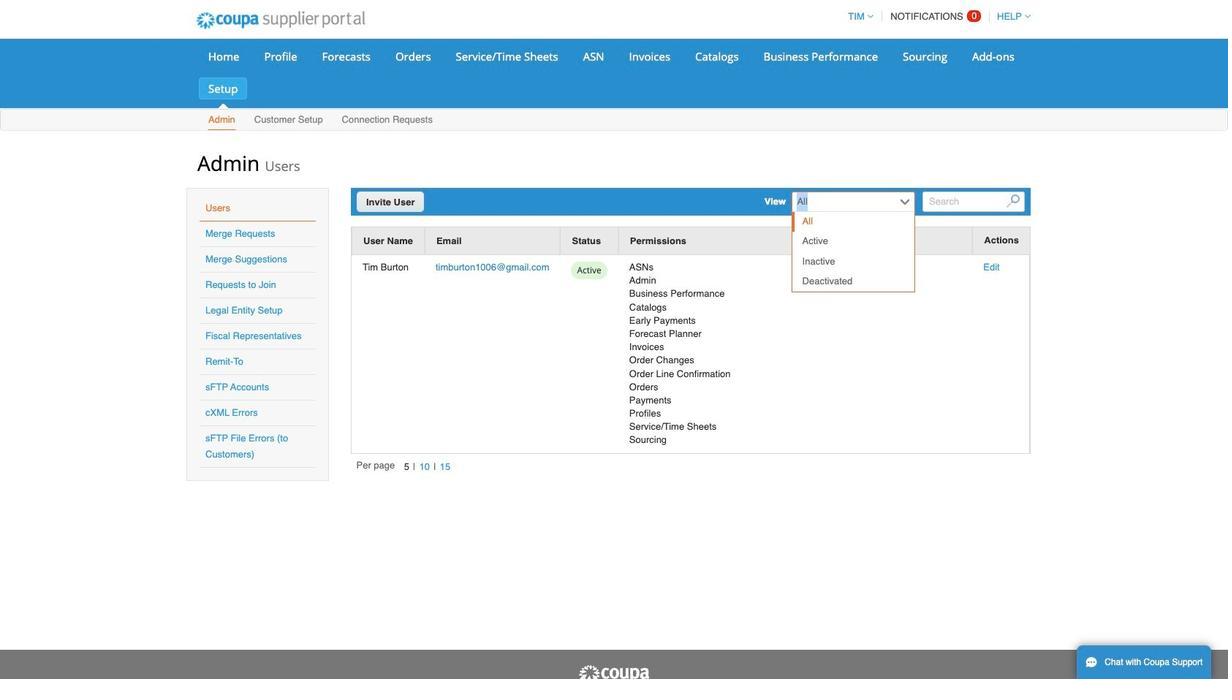 Task type: locate. For each thing, give the bounding box(es) containing it.
4 option from the top
[[793, 272, 915, 292]]

navigation
[[842, 2, 1031, 31], [357, 460, 455, 476]]

1 horizontal spatial navigation
[[842, 2, 1031, 31]]

1 horizontal spatial coupa supplier portal image
[[578, 665, 651, 680]]

option
[[793, 212, 915, 232], [793, 232, 915, 252], [793, 252, 915, 272], [793, 272, 915, 292]]

1 vertical spatial navigation
[[357, 460, 455, 476]]

view list box
[[792, 211, 916, 293]]

coupa supplier portal image
[[187, 2, 375, 39], [578, 665, 651, 680]]

search image
[[1008, 195, 1021, 208]]

None text field
[[794, 192, 897, 211]]

2 option from the top
[[793, 232, 915, 252]]

0 vertical spatial navigation
[[842, 2, 1031, 31]]

0 vertical spatial coupa supplier portal image
[[187, 2, 375, 39]]



Task type: vqa. For each thing, say whether or not it's contained in the screenshot.
Coupa Supplier Portal image
yes



Task type: describe. For each thing, give the bounding box(es) containing it.
3 option from the top
[[793, 252, 915, 272]]

Search text field
[[923, 192, 1026, 212]]

1 option from the top
[[793, 212, 915, 232]]

0 horizontal spatial navigation
[[357, 460, 455, 476]]

0 horizontal spatial coupa supplier portal image
[[187, 2, 375, 39]]

1 vertical spatial coupa supplier portal image
[[578, 665, 651, 680]]



